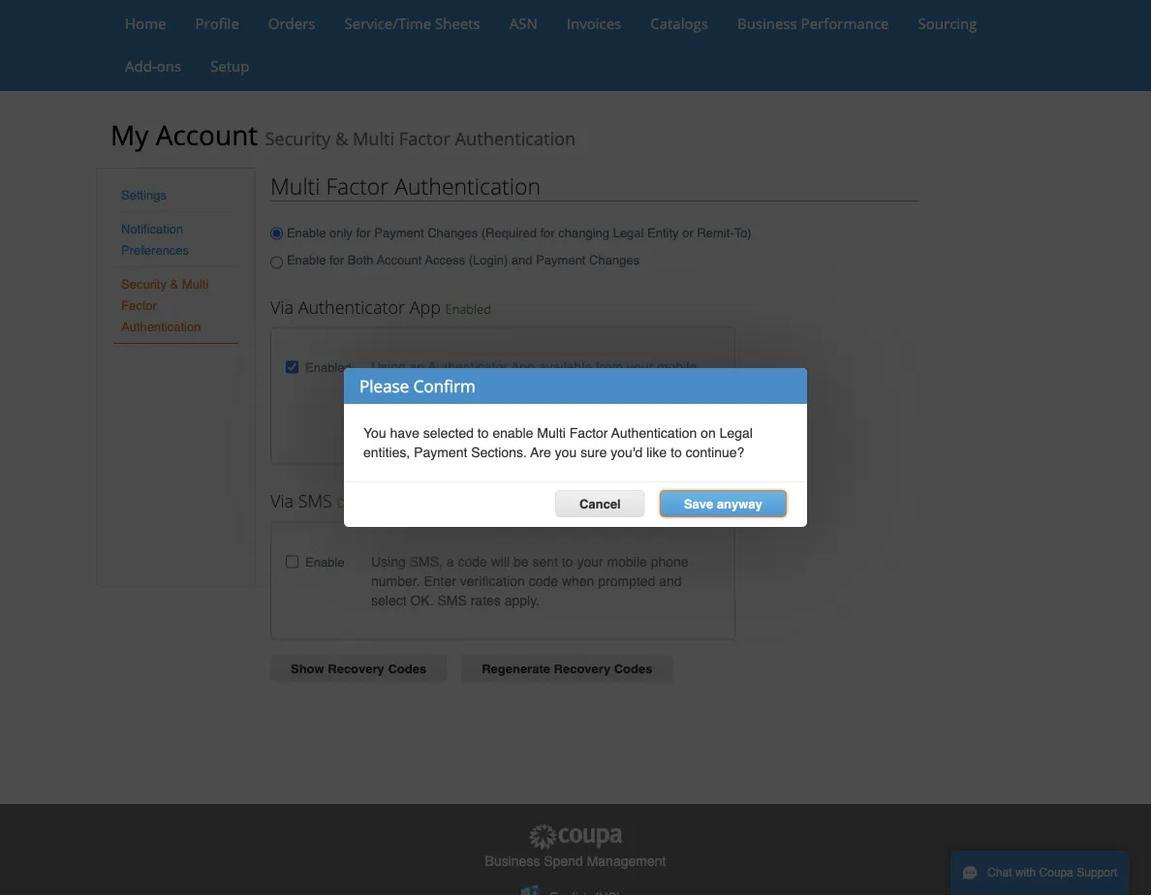Task type: describe. For each thing, give the bounding box(es) containing it.
to inside using sms, a code will be sent to your mobile phone number. enter verification code when prompted and select ok. sms rates apply.
[[562, 554, 573, 569]]

apply.
[[505, 592, 540, 608]]

(required
[[481, 225, 537, 240]]

0 horizontal spatial enabled
[[305, 360, 351, 375]]

mobile inside using an authenticator app available from your mobile phone app store
[[657, 359, 697, 375]]

available
[[539, 359, 592, 375]]

only
[[329, 225, 353, 240]]

or
[[682, 225, 694, 240]]

select
[[371, 592, 407, 608]]

home link
[[112, 9, 179, 38]]

prompted
[[598, 573, 655, 589]]

notification preferences link
[[121, 221, 189, 257]]

authenticator inside using an authenticator app available from your mobile phone app store
[[428, 359, 508, 375]]

1 horizontal spatial for
[[356, 225, 371, 240]]

enable only for payment changes (required for changing legal entity or remit-to)
[[287, 225, 752, 240]]

via authenticator app enabled
[[270, 295, 491, 319]]

phone inside using sms, a code will be sent to your mobile phone number. enter verification code when prompted and select ok. sms rates apply.
[[651, 554, 689, 569]]

please confirm dialog
[[344, 368, 807, 527]]

your inside using sms, a code will be sent to your mobile phone number. enter verification code when prompted and select ok. sms rates apply.
[[577, 554, 603, 569]]

change
[[371, 417, 419, 433]]

my account security & multi factor authentication
[[110, 116, 576, 153]]

recovery for regenerate
[[554, 662, 611, 676]]

ok.
[[410, 592, 434, 608]]

invoices
[[567, 13, 621, 33]]

with
[[1015, 866, 1036, 880]]

0 horizontal spatial sms
[[298, 490, 332, 513]]

multi factor authentication
[[270, 171, 541, 201]]

entities,
[[363, 445, 410, 460]]

sourcing link
[[905, 9, 990, 38]]

authentication up (required
[[395, 171, 541, 201]]

& inside my account security & multi factor authentication
[[335, 126, 348, 151]]

number.
[[371, 573, 420, 589]]

0 vertical spatial legal
[[613, 225, 644, 240]]

access
[[425, 253, 465, 267]]

profile
[[195, 13, 239, 33]]

orders
[[268, 13, 315, 33]]

sure
[[580, 445, 607, 460]]

enable for enable only for payment changes (required for changing legal entity or remit-to)
[[287, 225, 326, 240]]

factor inside "you have selected to enable multi factor authentication on legal entities, payment sections. are you sure you'd like to continue?"
[[569, 425, 608, 441]]

1 vertical spatial account
[[377, 253, 422, 267]]

sheets
[[435, 13, 480, 33]]

home
[[125, 13, 166, 33]]

chat
[[988, 866, 1012, 880]]

management
[[587, 853, 666, 868]]

catalogs
[[650, 13, 708, 33]]

codes for regenerate recovery codes
[[614, 662, 653, 676]]

changing
[[558, 225, 609, 240]]

store
[[439, 379, 469, 394]]

authentication inside "you have selected to enable multi factor authentication on legal entities, payment sections. are you sure you'd like to continue?"
[[611, 425, 697, 441]]

an
[[410, 359, 425, 375]]

verification
[[460, 573, 525, 589]]

confirm
[[413, 375, 476, 397]]

service/time
[[344, 13, 431, 33]]

notification
[[121, 221, 183, 236]]

have
[[390, 425, 419, 441]]

business spend management
[[485, 853, 666, 868]]

add-ons
[[125, 56, 181, 76]]

enabled inside via authenticator app enabled
[[445, 300, 491, 317]]

security inside security & multi factor authentication
[[121, 277, 167, 291]]

you'd
[[611, 445, 643, 460]]

show
[[291, 662, 324, 676]]

catalogs link
[[638, 9, 721, 38]]

payment inside "you have selected to enable multi factor authentication on legal entities, payment sections. are you sure you'd like to continue?"
[[414, 445, 467, 460]]

Enable only for Payment Changes (Required for changing Legal Entity or Remit-To) radio
[[270, 221, 283, 246]]

app for authenticator
[[410, 295, 441, 319]]

coupa supplier portal image
[[527, 824, 624, 851]]

2 horizontal spatial for
[[540, 225, 555, 240]]

from
[[596, 359, 623, 375]]

orders link
[[256, 9, 328, 38]]

you
[[363, 425, 386, 441]]

asn link
[[497, 9, 550, 38]]

add-ons link
[[112, 51, 194, 80]]

enable
[[493, 425, 533, 441]]

to)
[[734, 225, 752, 240]]

authentication inside security & multi factor authentication
[[121, 319, 201, 334]]

service/time sheets
[[344, 13, 480, 33]]

2 vertical spatial enable
[[305, 555, 344, 569]]

notification preferences
[[121, 221, 189, 257]]

spend
[[544, 853, 583, 868]]

sms,
[[410, 554, 443, 569]]

& inside security & multi factor authentication
[[170, 277, 179, 291]]

0 horizontal spatial code
[[458, 554, 487, 569]]

business performance
[[737, 13, 889, 33]]

regenerate recovery codes
[[482, 662, 653, 676]]

factor inside security & multi factor authentication
[[121, 298, 157, 312]]

and inside using sms, a code will be sent to your mobile phone number. enter verification code when prompted and select ok. sms rates apply.
[[659, 573, 682, 589]]

0 horizontal spatial for
[[329, 253, 344, 267]]

sections.
[[471, 445, 527, 460]]

entity
[[647, 225, 679, 240]]

using for using an authenticator app available from your mobile phone app store
[[371, 359, 406, 375]]

both
[[348, 253, 374, 267]]

profile link
[[183, 9, 252, 38]]

authentication down store
[[422, 417, 508, 433]]

0 horizontal spatial account
[[156, 116, 258, 153]]

app
[[413, 379, 435, 394]]

will
[[491, 554, 510, 569]]

anyway
[[717, 497, 762, 512]]

rates
[[471, 592, 501, 608]]

save anyway button
[[660, 490, 787, 517]]

business performance link
[[725, 9, 902, 38]]

enable for both account access (login) and payment changes
[[287, 253, 640, 267]]

codes for show recovery codes
[[388, 662, 426, 676]]

you have selected to enable multi factor authentication on legal entities, payment sections. are you sure you'd like to continue?
[[363, 425, 753, 460]]

asn
[[509, 13, 538, 33]]



Task type: vqa. For each thing, say whether or not it's contained in the screenshot.
Account to the bottom
yes



Task type: locate. For each thing, give the bounding box(es) containing it.
chat with coupa support button
[[951, 851, 1129, 895]]

1 horizontal spatial account
[[377, 253, 422, 267]]

0 vertical spatial business
[[737, 13, 797, 33]]

business
[[737, 13, 797, 33], [485, 853, 540, 868]]

authentication down preferences
[[121, 319, 201, 334]]

via left the disabled
[[270, 490, 294, 513]]

2 horizontal spatial to
[[671, 445, 682, 460]]

sent
[[532, 554, 558, 569]]

1 horizontal spatial authenticator
[[428, 359, 508, 375]]

multi inside my account security & multi factor authentication
[[353, 126, 394, 151]]

1 horizontal spatial recovery
[[554, 662, 611, 676]]

1 vertical spatial to
[[671, 445, 682, 460]]

via for via sms
[[270, 490, 294, 513]]

code right the a
[[458, 554, 487, 569]]

service/time sheets link
[[332, 9, 493, 38]]

business for business performance
[[737, 13, 797, 33]]

phone inside using an authenticator app available from your mobile phone app store
[[371, 379, 409, 394]]

recovery right show
[[328, 662, 384, 676]]

0 vertical spatial via
[[270, 295, 294, 319]]

1 vertical spatial mobile
[[607, 554, 647, 569]]

multi up enable only for payment changes (required for changing legal entity or remit-to) radio
[[270, 171, 320, 201]]

1 vertical spatial app
[[511, 359, 535, 375]]

recovery right the 'regenerate'
[[554, 662, 611, 676]]

1 via from the top
[[270, 295, 294, 319]]

changes
[[427, 225, 478, 240], [589, 253, 640, 267]]

1 codes from the left
[[388, 662, 426, 676]]

0 horizontal spatial your
[[577, 554, 603, 569]]

continue?
[[686, 445, 744, 460]]

& down preferences
[[170, 277, 179, 291]]

using sms, a code will be sent to your mobile phone number. enter verification code when prompted and select ok. sms rates apply.
[[371, 554, 689, 608]]

1 vertical spatial using
[[371, 554, 406, 569]]

using inside using sms, a code will be sent to your mobile phone number. enter verification code when prompted and select ok. sms rates apply.
[[371, 554, 406, 569]]

using for using sms, a code will be sent to your mobile phone number. enter verification code when prompted and select ok. sms rates apply.
[[371, 554, 406, 569]]

enable for enable for both account access (login) and payment changes
[[287, 253, 326, 267]]

show recovery codes
[[291, 662, 426, 676]]

via for via authenticator app
[[270, 295, 294, 319]]

codes down ok.
[[388, 662, 426, 676]]

0 vertical spatial authenticator
[[298, 295, 405, 319]]

recovery for show
[[328, 662, 384, 676]]

0 horizontal spatial and
[[511, 253, 532, 267]]

app inside using an authenticator app available from your mobile phone app store
[[511, 359, 535, 375]]

recovery inside "link"
[[554, 662, 611, 676]]

1 using from the top
[[371, 359, 406, 375]]

via sms disabled
[[270, 490, 386, 513]]

regenerate
[[482, 662, 550, 676]]

payment
[[374, 225, 424, 240], [536, 253, 586, 267], [414, 445, 467, 460]]

via down enable for both account access (login) and payment changes radio
[[270, 295, 294, 319]]

mobile inside using sms, a code will be sent to your mobile phone number. enter verification code when prompted and select ok. sms rates apply.
[[607, 554, 647, 569]]

codes down prompted
[[614, 662, 653, 676]]

account right both
[[377, 253, 422, 267]]

for left both
[[329, 253, 344, 267]]

0 horizontal spatial phone
[[371, 379, 409, 394]]

2 via from the top
[[270, 490, 294, 513]]

using an authenticator app available from your mobile phone app store
[[371, 359, 697, 394]]

enabled down via authenticator app enabled
[[305, 360, 351, 375]]

coupa
[[1039, 866, 1074, 880]]

to right like
[[671, 445, 682, 460]]

0 horizontal spatial security
[[121, 277, 167, 291]]

(login)
[[469, 253, 508, 267]]

like
[[646, 445, 667, 460]]

1 vertical spatial authenticator
[[428, 359, 508, 375]]

0 vertical spatial payment
[[374, 225, 424, 240]]

0 vertical spatial changes
[[427, 225, 478, 240]]

0 horizontal spatial mobile
[[607, 554, 647, 569]]

0 horizontal spatial business
[[485, 853, 540, 868]]

for left changing
[[540, 225, 555, 240]]

and down enable only for payment changes (required for changing legal entity or remit-to)
[[511, 253, 532, 267]]

factor up multi factor authentication at the left top
[[399, 126, 450, 151]]

business for business spend management
[[485, 853, 540, 868]]

authentication
[[455, 126, 576, 151], [395, 171, 541, 201], [121, 319, 201, 334], [422, 417, 508, 433], [611, 425, 697, 441]]

2 using from the top
[[371, 554, 406, 569]]

show recovery codes link
[[270, 654, 447, 682]]

1 horizontal spatial legal
[[720, 425, 753, 441]]

1 horizontal spatial changes
[[589, 253, 640, 267]]

your
[[627, 359, 653, 375], [577, 554, 603, 569]]

using
[[371, 359, 406, 375], [371, 554, 406, 569]]

1 recovery from the left
[[328, 662, 384, 676]]

payment down multi factor authentication at the left top
[[374, 225, 424, 240]]

1 horizontal spatial enabled
[[445, 300, 491, 317]]

support
[[1077, 866, 1117, 880]]

when
[[562, 573, 594, 589]]

0 vertical spatial sms
[[298, 490, 332, 513]]

authenticator down both
[[298, 295, 405, 319]]

0 horizontal spatial &
[[170, 277, 179, 291]]

factor up the only
[[326, 171, 389, 201]]

2 codes from the left
[[614, 662, 653, 676]]

please
[[359, 375, 409, 397]]

phone up prompted
[[651, 554, 689, 569]]

and
[[511, 253, 532, 267], [659, 573, 682, 589]]

multi down preferences
[[182, 277, 209, 291]]

chat with coupa support
[[988, 866, 1117, 880]]

performance
[[801, 13, 889, 33]]

changes down changing
[[589, 253, 640, 267]]

1 vertical spatial security
[[121, 277, 167, 291]]

authentication up enable only for payment changes (required for changing legal entity or remit-to)
[[455, 126, 576, 151]]

my
[[110, 116, 149, 153]]

factor down preferences
[[121, 298, 157, 312]]

0 horizontal spatial codes
[[388, 662, 426, 676]]

enable right enable for both account access (login) and payment changes radio
[[287, 253, 326, 267]]

selected
[[423, 425, 474, 441]]

factor inside my account security & multi factor authentication
[[399, 126, 450, 151]]

1 vertical spatial payment
[[536, 253, 586, 267]]

& up multi factor authentication at the left top
[[335, 126, 348, 151]]

0 vertical spatial code
[[458, 554, 487, 569]]

phone left app
[[371, 379, 409, 394]]

security & multi factor authentication
[[121, 277, 209, 334]]

and right prompted
[[659, 573, 682, 589]]

your up when
[[577, 554, 603, 569]]

1 horizontal spatial your
[[627, 359, 653, 375]]

are
[[530, 445, 551, 460]]

security & multi factor authentication link
[[121, 277, 209, 334]]

1 vertical spatial enabled
[[305, 360, 351, 375]]

using inside using an authenticator app available from your mobile phone app store
[[371, 359, 406, 375]]

on
[[701, 425, 716, 441]]

enable right enable only for payment changes (required for changing legal entity or remit-to) radio
[[287, 225, 326, 240]]

regenerate recovery codes link
[[461, 654, 673, 682]]

legal left entity
[[613, 225, 644, 240]]

changes up access
[[427, 225, 478, 240]]

1 horizontal spatial &
[[335, 126, 348, 151]]

preferences
[[121, 243, 189, 257]]

0 vertical spatial &
[[335, 126, 348, 151]]

for right the only
[[356, 225, 371, 240]]

0 vertical spatial app
[[410, 295, 441, 319]]

sms down enter
[[437, 592, 467, 608]]

codes inside "link"
[[614, 662, 653, 676]]

a
[[446, 554, 454, 569]]

0 vertical spatial and
[[511, 253, 532, 267]]

1 vertical spatial and
[[659, 573, 682, 589]]

you
[[555, 445, 577, 460]]

1 vertical spatial &
[[170, 277, 179, 291]]

authenticator up store
[[428, 359, 508, 375]]

1 vertical spatial code
[[529, 573, 558, 589]]

0 vertical spatial using
[[371, 359, 406, 375]]

to
[[477, 425, 489, 441], [671, 445, 682, 460], [562, 554, 573, 569]]

payment down 'selected'
[[414, 445, 467, 460]]

settings link
[[121, 187, 167, 202]]

be
[[514, 554, 529, 569]]

app up are on the left of page
[[511, 417, 535, 433]]

1 vertical spatial business
[[485, 853, 540, 868]]

business left performance
[[737, 13, 797, 33]]

0 vertical spatial phone
[[371, 379, 409, 394]]

sms
[[298, 490, 332, 513], [437, 592, 467, 608]]

0 vertical spatial account
[[156, 116, 258, 153]]

1 vertical spatial sms
[[437, 592, 467, 608]]

sms inside using sms, a code will be sent to your mobile phone number. enter verification code when prompted and select ok. sms rates apply.
[[437, 592, 467, 608]]

factor up sure
[[569, 425, 608, 441]]

2 recovery from the left
[[554, 662, 611, 676]]

0 horizontal spatial to
[[477, 425, 489, 441]]

None checkbox
[[286, 361, 298, 374], [286, 556, 298, 568], [286, 361, 298, 374], [286, 556, 298, 568]]

mobile right the from
[[657, 359, 697, 375]]

1 vertical spatial via
[[270, 490, 294, 513]]

2 vertical spatial payment
[[414, 445, 467, 460]]

1 horizontal spatial sms
[[437, 592, 467, 608]]

0 vertical spatial enable
[[287, 225, 326, 240]]

multi
[[353, 126, 394, 151], [270, 171, 320, 201], [182, 277, 209, 291], [537, 425, 566, 441]]

legal right "on"
[[720, 425, 753, 441]]

1 horizontal spatial security
[[265, 126, 331, 151]]

setup link
[[198, 51, 262, 80]]

for
[[356, 225, 371, 240], [540, 225, 555, 240], [329, 253, 344, 267]]

your inside using an authenticator app available from your mobile phone app store
[[627, 359, 653, 375]]

security inside my account security & multi factor authentication
[[265, 126, 331, 151]]

setup
[[210, 56, 249, 76]]

1 horizontal spatial business
[[737, 13, 797, 33]]

enabled
[[445, 300, 491, 317], [305, 360, 351, 375]]

multi up multi factor authentication at the left top
[[353, 126, 394, 151]]

business left spend
[[485, 853, 540, 868]]

enabled down the enable for both account access (login) and payment changes
[[445, 300, 491, 317]]

cancel button
[[555, 490, 645, 517]]

1 vertical spatial changes
[[589, 253, 640, 267]]

account
[[156, 116, 258, 153], [377, 253, 422, 267]]

1 horizontal spatial mobile
[[657, 359, 697, 375]]

1 horizontal spatial and
[[659, 573, 682, 589]]

1 vertical spatial your
[[577, 554, 603, 569]]

to up 'sections.'
[[477, 425, 489, 441]]

0 vertical spatial mobile
[[657, 359, 697, 375]]

mobile up prompted
[[607, 554, 647, 569]]

0 vertical spatial your
[[627, 359, 653, 375]]

using up please
[[371, 359, 406, 375]]

0 vertical spatial security
[[265, 126, 331, 151]]

multi inside "you have selected to enable multi factor authentication on legal entities, payment sections. are you sure you'd like to continue?"
[[537, 425, 566, 441]]

change authentication app
[[371, 417, 535, 433]]

code down sent
[[529, 573, 558, 589]]

Enable for Both Account Access (Login) and Payment Changes radio
[[270, 250, 283, 275]]

authentication inside my account security & multi factor authentication
[[455, 126, 576, 151]]

1 vertical spatial enable
[[287, 253, 326, 267]]

2 vertical spatial to
[[562, 554, 573, 569]]

settings
[[121, 187, 167, 202]]

1 horizontal spatial codes
[[614, 662, 653, 676]]

change authentication app link
[[371, 417, 535, 433]]

app down access
[[410, 295, 441, 319]]

0 vertical spatial enabled
[[445, 300, 491, 317]]

enter
[[424, 573, 456, 589]]

0 horizontal spatial recovery
[[328, 662, 384, 676]]

your right the from
[[627, 359, 653, 375]]

legal inside "you have selected to enable multi factor authentication on legal entities, payment sections. are you sure you'd like to continue?"
[[720, 425, 753, 441]]

ons
[[157, 56, 181, 76]]

1 vertical spatial phone
[[651, 554, 689, 569]]

sms left the disabled
[[298, 490, 332, 513]]

0 horizontal spatial changes
[[427, 225, 478, 240]]

invoices link
[[554, 9, 634, 38]]

app for authentication
[[511, 417, 535, 433]]

1 horizontal spatial phone
[[651, 554, 689, 569]]

multi up are on the left of page
[[537, 425, 566, 441]]

using up number.
[[371, 554, 406, 569]]

multi inside security & multi factor authentication
[[182, 277, 209, 291]]

1 vertical spatial legal
[[720, 425, 753, 441]]

0 vertical spatial to
[[477, 425, 489, 441]]

1 horizontal spatial to
[[562, 554, 573, 569]]

0 horizontal spatial authenticator
[[298, 295, 405, 319]]

app left available
[[511, 359, 535, 375]]

0 horizontal spatial legal
[[613, 225, 644, 240]]

account down setup link
[[156, 116, 258, 153]]

add-
[[125, 56, 157, 76]]

payment down changing
[[536, 253, 586, 267]]

enable down via sms disabled
[[305, 555, 344, 569]]

2 vertical spatial app
[[511, 417, 535, 433]]

1 horizontal spatial code
[[529, 573, 558, 589]]

sourcing
[[918, 13, 977, 33]]

please confirm
[[359, 375, 476, 397]]

&
[[335, 126, 348, 151], [170, 277, 179, 291]]

authentication up like
[[611, 425, 697, 441]]

to up when
[[562, 554, 573, 569]]



